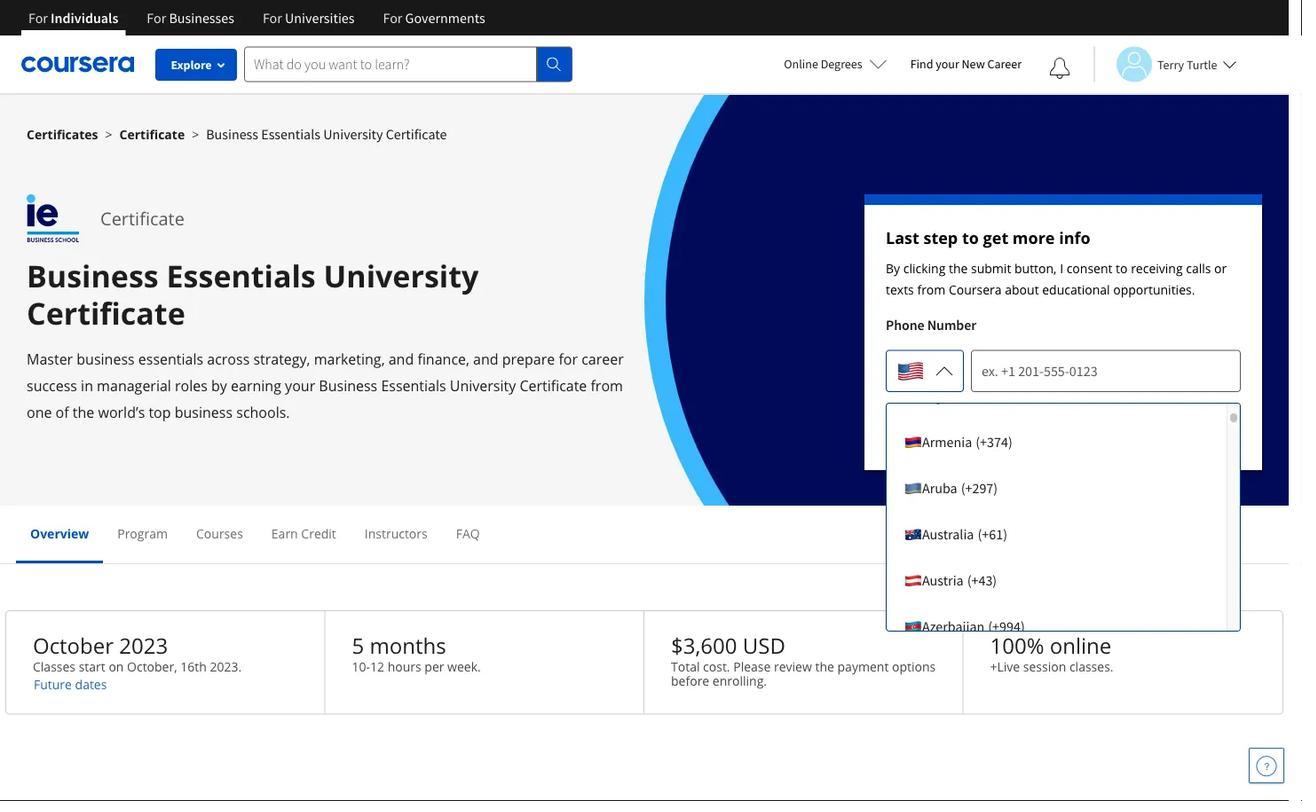 Task type: locate. For each thing, give the bounding box(es) containing it.
0 horizontal spatial and
[[389, 350, 414, 369]]

43
[[979, 572, 993, 590]]

) for 43
[[993, 572, 997, 590]]

1 and from the left
[[389, 350, 414, 369]]

list box
[[887, 375, 1241, 648]]

to left "get"
[[963, 227, 979, 249]]

) for 61
[[1004, 526, 1008, 543]]

coursera image
[[21, 50, 134, 78]]

0 vertical spatial business
[[206, 125, 258, 143]]

your
[[936, 56, 960, 72], [285, 377, 315, 396]]

> right certificate link at the top
[[192, 126, 199, 143]]

4 for from the left
[[383, 9, 403, 27]]

for left individuals
[[28, 9, 48, 27]]

) down 54
[[1009, 433, 1013, 451]]

to
[[963, 227, 979, 249], [1116, 260, 1128, 277]]

for left governments
[[383, 9, 403, 27]]

certificate inside business essentials university certificate
[[27, 293, 185, 334]]

session
[[1024, 658, 1067, 675]]

overview
[[30, 525, 89, 542]]

0 horizontal spatial your
[[285, 377, 315, 396]]

the up coursera
[[949, 260, 968, 277]]

business
[[77, 350, 135, 369], [175, 403, 233, 422]]

october 2023 classes start on october, 16th 2023.
[[33, 632, 242, 675]]

1 vertical spatial business
[[27, 255, 159, 297]]

) right the australia
[[1004, 526, 1008, 543]]

essentials inside business essentials university certificate
[[167, 255, 316, 297]]

find your new career
[[911, 56, 1022, 72]]

please
[[734, 658, 771, 675]]

october
[[33, 632, 114, 661]]

(+ inside 🇦🇹 austria (+ 43 )
[[968, 572, 979, 590]]

1 horizontal spatial and
[[473, 350, 499, 369]]

program
[[117, 525, 168, 542]]

university inside business essentials university certificate
[[324, 255, 479, 297]]

i
[[1060, 260, 1064, 277]]

the right of
[[73, 403, 94, 422]]

) for 994
[[1021, 618, 1025, 636]]

) inside 🇦🇲 armenia (+ 374 )
[[1009, 433, 1013, 451]]

0 horizontal spatial >
[[105, 126, 112, 143]]

for businesses
[[147, 9, 234, 27]]

argentina
[[923, 387, 980, 405]]

0 vertical spatial your
[[936, 56, 960, 72]]

(+ right austria at the bottom of the page
[[968, 572, 979, 590]]

from down the clicking
[[918, 281, 946, 298]]

3 for from the left
[[263, 9, 282, 27]]

) inside 🇦🇼 aruba (+ 297 )
[[994, 480, 998, 497]]

and left finance,
[[389, 350, 414, 369]]

total
[[671, 658, 700, 675]]

0 horizontal spatial the
[[73, 403, 94, 422]]

certificate link
[[119, 126, 185, 143]]

) up session
[[1021, 618, 1025, 636]]

(+ inside 🇦🇿 azerbaijan (+ 994 )
[[989, 618, 1000, 636]]

(+ inside 🇦🇺 australia (+ 61 )
[[978, 526, 989, 543]]

earn credit link
[[272, 525, 336, 542]]

certificate inside master business essentials across strategy, marketing, and finance, and prepare for career success in managerial roles by earning your business essentials university certificate from one of the world's top business schools.
[[520, 377, 587, 396]]

business down roles
[[175, 403, 233, 422]]

🇦🇹 austria (+ 43 )
[[905, 572, 997, 591]]

(+ right aruba
[[961, 480, 973, 497]]

🇺🇸
[[897, 355, 925, 390]]

> left certificate link at the top
[[105, 126, 112, 143]]

(+ inside 🇦🇷 argentina (+ 54 )
[[984, 387, 995, 405]]

1 vertical spatial your
[[285, 377, 315, 396]]

university inside master business essentials across strategy, marketing, and finance, and prepare for career success in managerial roles by earning your business essentials university certificate from one of the world's top business schools.
[[450, 377, 516, 396]]

the
[[949, 260, 968, 277], [73, 403, 94, 422], [816, 658, 835, 675]]

instructors link
[[365, 525, 428, 542]]

1 horizontal spatial business
[[175, 403, 233, 422]]

help center image
[[1257, 756, 1278, 777]]

Phone Number telephone field
[[971, 350, 1241, 393]]

career
[[582, 350, 624, 369]]

calls
[[1187, 260, 1212, 277]]

(+
[[984, 387, 995, 405], [976, 433, 987, 451], [961, 480, 973, 497], [978, 526, 989, 543], [968, 572, 979, 590], [989, 618, 1000, 636]]

from down career
[[591, 377, 623, 396]]

54
[[995, 387, 1009, 405]]

in
[[81, 377, 93, 396]]

australia
[[923, 526, 975, 543]]

(+ right armenia
[[976, 433, 987, 451]]

for individuals
[[28, 9, 118, 27]]

from inside master business essentials across strategy, marketing, and finance, and prepare for career success in managerial roles by earning your business essentials university certificate from one of the world's top business schools.
[[591, 377, 623, 396]]

0 vertical spatial business
[[77, 350, 135, 369]]

certificates link
[[27, 126, 98, 143]]

0 vertical spatial to
[[963, 227, 979, 249]]

business right certificate link at the top
[[206, 125, 258, 143]]

your inside master business essentials across strategy, marketing, and finance, and prepare for career success in managerial roles by earning your business essentials university certificate from one of the world's top business schools.
[[285, 377, 315, 396]]

) inside 🇦🇹 austria (+ 43 )
[[993, 572, 997, 590]]

) inside 🇦🇷 argentina (+ 54 )
[[1009, 387, 1014, 405]]

payment
[[838, 658, 889, 675]]

courses link
[[196, 525, 243, 542]]

business down marketing,
[[319, 377, 378, 396]]

1 for from the left
[[28, 9, 48, 27]]

more
[[1013, 227, 1055, 249]]

university
[[323, 125, 383, 143], [324, 255, 479, 297], [450, 377, 516, 396]]

to inside by clicking the submit button, i consent to receiving calls or texts from coursera about educational opportunities.
[[1116, 260, 1128, 277]]

by
[[211, 377, 227, 396]]

0 vertical spatial essentials
[[261, 125, 321, 143]]

0 vertical spatial from
[[918, 281, 946, 298]]

1 vertical spatial from
[[591, 377, 623, 396]]

1 horizontal spatial the
[[816, 658, 835, 675]]

None search field
[[244, 47, 573, 82]]

2 vertical spatial university
[[450, 377, 516, 396]]

2 horizontal spatial the
[[949, 260, 968, 277]]

aruba
[[923, 480, 958, 497]]

1 horizontal spatial from
[[918, 281, 946, 298]]

1 horizontal spatial to
[[1116, 260, 1128, 277]]

2 vertical spatial essentials
[[381, 377, 446, 396]]

) inside 🇦🇿 azerbaijan (+ 994 )
[[1021, 618, 1025, 636]]

months
[[370, 632, 446, 661]]

certificate
[[386, 125, 447, 143], [119, 126, 185, 143], [100, 206, 185, 231], [27, 293, 185, 334], [520, 377, 587, 396]]

(+ right the australia
[[978, 526, 989, 543]]

instructors
[[365, 525, 428, 542]]

to right consent
[[1116, 260, 1128, 277]]

) right the argentina
[[1009, 387, 1014, 405]]

business up the in
[[77, 350, 135, 369]]

🇦🇿 azerbaijan (+ 994 )
[[905, 618, 1025, 637]]

phone number
[[886, 316, 977, 334]]

number
[[928, 316, 977, 334]]

credit
[[301, 525, 336, 542]]

success
[[27, 377, 77, 396]]

0 horizontal spatial to
[[963, 227, 979, 249]]

essentials
[[261, 125, 321, 143], [167, 255, 316, 297], [381, 377, 446, 396]]

(+ right 'azerbaijan'
[[989, 618, 1000, 636]]

(+ right the argentina
[[984, 387, 995, 405]]

🇦🇲 armenia (+ 374 )
[[905, 433, 1013, 453]]

last
[[886, 227, 920, 249]]

show notifications image
[[1050, 58, 1071, 79]]

2023.
[[210, 658, 242, 675]]

career
[[988, 56, 1022, 72]]

and
[[389, 350, 414, 369], [473, 350, 499, 369]]

find
[[911, 56, 934, 72]]

for for businesses
[[147, 9, 166, 27]]

0 horizontal spatial from
[[591, 377, 623, 396]]

for left universities
[[263, 9, 282, 27]]

clicking
[[904, 260, 946, 277]]

(+ inside 🇦🇼 aruba (+ 297 )
[[961, 480, 973, 497]]

) for 374
[[1009, 433, 1013, 451]]

) down 61
[[993, 572, 997, 590]]

) for 297
[[994, 480, 998, 497]]

and right finance,
[[473, 350, 499, 369]]

1 vertical spatial university
[[324, 255, 479, 297]]

2 vertical spatial the
[[816, 658, 835, 675]]

0 vertical spatial the
[[949, 260, 968, 277]]

0 horizontal spatial business
[[27, 255, 159, 297]]

opportunities.
[[1114, 281, 1196, 298]]

from inside by clicking the submit button, i consent to receiving calls or texts from coursera about educational opportunities.
[[918, 281, 946, 298]]

1 horizontal spatial your
[[936, 56, 960, 72]]

)
[[1009, 387, 1014, 405], [1009, 433, 1013, 451], [994, 480, 998, 497], [1004, 526, 1008, 543], [993, 572, 997, 590], [1021, 618, 1025, 636]]

schools.
[[236, 403, 290, 422]]

businesses
[[169, 9, 234, 27]]

🇦🇼
[[905, 481, 919, 499]]

🇦🇺 australia (+ 61 )
[[905, 526, 1008, 545]]

essentials inside master business essentials across strategy, marketing, and finance, and prepare for career success in managerial roles by earning your business essentials university certificate from one of the world's top business schools.
[[381, 377, 446, 396]]

master
[[27, 350, 73, 369]]

hours
[[388, 658, 422, 675]]

the inside by clicking the submit button, i consent to receiving calls or texts from coursera about educational opportunities.
[[949, 260, 968, 277]]

your down strategy,
[[285, 377, 315, 396]]

1 vertical spatial the
[[73, 403, 94, 422]]

for for universities
[[263, 9, 282, 27]]

2 for from the left
[[147, 9, 166, 27]]

business down ie business school image
[[27, 255, 159, 297]]

the inside master business essentials across strategy, marketing, and finance, and prepare for career success in managerial roles by earning your business essentials university certificate from one of the world's top business schools.
[[73, 403, 94, 422]]

for left businesses
[[147, 9, 166, 27]]

1 vertical spatial to
[[1116, 260, 1128, 277]]

from
[[918, 281, 946, 298], [591, 377, 623, 396]]

) inside 🇦🇺 australia (+ 61 )
[[1004, 526, 1008, 543]]

(+ inside 🇦🇲 armenia (+ 374 )
[[976, 433, 987, 451]]

+live
[[991, 658, 1020, 675]]

your right find
[[936, 56, 960, 72]]

$3,600 usd total cost. please review the payment options before enrolling.
[[671, 632, 936, 690]]

>
[[105, 126, 112, 143], [192, 126, 199, 143]]

(+ for 994
[[989, 618, 1000, 636]]

2 vertical spatial business
[[319, 377, 378, 396]]

) up 61
[[994, 480, 998, 497]]

for
[[28, 9, 48, 27], [147, 9, 166, 27], [263, 9, 282, 27], [383, 9, 403, 27]]

2 horizontal spatial business
[[319, 377, 378, 396]]

the right review
[[816, 658, 835, 675]]

your inside find your new career link
[[936, 56, 960, 72]]

1 horizontal spatial >
[[192, 126, 199, 143]]

business essentials university certificate
[[27, 255, 479, 334]]

1 vertical spatial essentials
[[167, 255, 316, 297]]

receiving
[[1131, 260, 1183, 277]]



Task type: vqa. For each thing, say whether or not it's contained in the screenshot.
middle 'the'
yes



Task type: describe. For each thing, give the bounding box(es) containing it.
per
[[425, 658, 444, 675]]

step
[[924, 227, 958, 249]]

armenia
[[923, 433, 973, 451]]

submit
[[971, 260, 1012, 277]]

button,
[[1015, 260, 1057, 277]]

prepare
[[502, 350, 555, 369]]

list box containing 🇦🇷 argentina (+ 54 )
[[887, 375, 1241, 648]]

texts
[[886, 281, 914, 298]]

faq link
[[456, 525, 480, 542]]

100% online +live session classes.
[[991, 632, 1114, 675]]

program link
[[117, 525, 168, 542]]

16th
[[180, 658, 207, 675]]

374
[[987, 433, 1009, 451]]

🇦🇷 argentina (+ 54 )
[[905, 387, 1014, 406]]

297
[[973, 480, 994, 497]]

by clicking the submit button, i consent to receiving calls or texts from coursera about educational opportunities.
[[886, 260, 1227, 298]]

managerial
[[97, 377, 171, 396]]

classes.
[[1070, 658, 1114, 675]]

0 horizontal spatial business
[[77, 350, 135, 369]]

one
[[27, 403, 52, 422]]

strategy,
[[253, 350, 310, 369]]

1 horizontal spatial business
[[206, 125, 258, 143]]

10-
[[352, 658, 370, 675]]

the inside $3,600 usd total cost. please review the payment options before enrolling.
[[816, 658, 835, 675]]

(+ for 61
[[978, 526, 989, 543]]

by
[[886, 260, 901, 277]]

1 > from the left
[[105, 126, 112, 143]]

business inside master business essentials across strategy, marketing, and finance, and prepare for career success in managerial roles by earning your business essentials university certificate from one of the world's top business schools.
[[319, 377, 378, 396]]

austria
[[923, 572, 964, 590]]

(+ for 54
[[984, 387, 995, 405]]

classes
[[33, 658, 76, 675]]

certificate inside certificates > certificate > business essentials university certificate
[[119, 126, 185, 143]]

for for governments
[[383, 9, 403, 27]]

🇺🇸 button
[[886, 350, 964, 393]]

finance,
[[418, 350, 470, 369]]

faq
[[456, 525, 480, 542]]

coursera
[[949, 281, 1002, 298]]

start
[[79, 658, 105, 675]]

ie business school image
[[27, 194, 79, 243]]

2 > from the left
[[192, 126, 199, 143]]

before
[[671, 673, 710, 690]]

phone
[[886, 316, 925, 334]]

100%
[[991, 632, 1045, 661]]

for governments
[[383, 9, 485, 27]]

(+ for 43
[[968, 572, 979, 590]]

certificates
[[27, 126, 98, 143]]

for for individuals
[[28, 9, 48, 27]]

(+ for 374
[[976, 433, 987, 451]]

usd
[[743, 632, 786, 661]]

master business essentials across strategy, marketing, and finance, and prepare for career success in managerial roles by earning your business essentials university certificate from one of the world's top business schools.
[[27, 350, 624, 422]]

online
[[1050, 632, 1112, 661]]

5
[[352, 632, 364, 661]]

1 vertical spatial business
[[175, 403, 233, 422]]

(+ for 297
[[961, 480, 973, 497]]

last step to get more info
[[886, 227, 1091, 249]]

of
[[56, 403, 69, 422]]

about
[[1005, 281, 1040, 298]]

business inside business essentials university certificate
[[27, 255, 159, 297]]

🇦🇺
[[905, 527, 919, 545]]

get
[[984, 227, 1009, 249]]

consent
[[1067, 260, 1113, 277]]

🇦🇲
[[905, 435, 919, 453]]

essentials
[[138, 350, 203, 369]]

on
[[109, 658, 124, 675]]

0 vertical spatial university
[[323, 125, 383, 143]]

$3,600
[[671, 632, 737, 661]]

info
[[1060, 227, 1091, 249]]

) for 54
[[1009, 387, 1014, 405]]

for universities
[[263, 9, 355, 27]]

individuals
[[51, 9, 118, 27]]

12
[[370, 658, 385, 675]]

for
[[559, 350, 578, 369]]

azerbaijan
[[923, 618, 985, 636]]

review
[[774, 658, 812, 675]]

october,
[[127, 658, 177, 675]]

cost.
[[703, 658, 730, 675]]

banner navigation
[[14, 0, 500, 49]]

new
[[962, 56, 985, 72]]

earn credit
[[272, 525, 336, 542]]

🇦🇷
[[905, 389, 919, 406]]

certificates > certificate > business essentials university certificate
[[27, 125, 447, 143]]

courses
[[196, 525, 243, 542]]

61
[[989, 526, 1004, 543]]

🇦🇼 aruba (+ 297 )
[[905, 480, 998, 499]]

earn
[[272, 525, 298, 542]]

2 and from the left
[[473, 350, 499, 369]]

options
[[892, 658, 936, 675]]

marketing,
[[314, 350, 385, 369]]

enrolling.
[[713, 673, 767, 690]]

week.
[[448, 658, 481, 675]]

educational
[[1043, 281, 1111, 298]]

find your new career link
[[902, 53, 1031, 75]]

governments
[[405, 9, 485, 27]]

top
[[149, 403, 171, 422]]

certificate menu element
[[16, 506, 1273, 564]]



